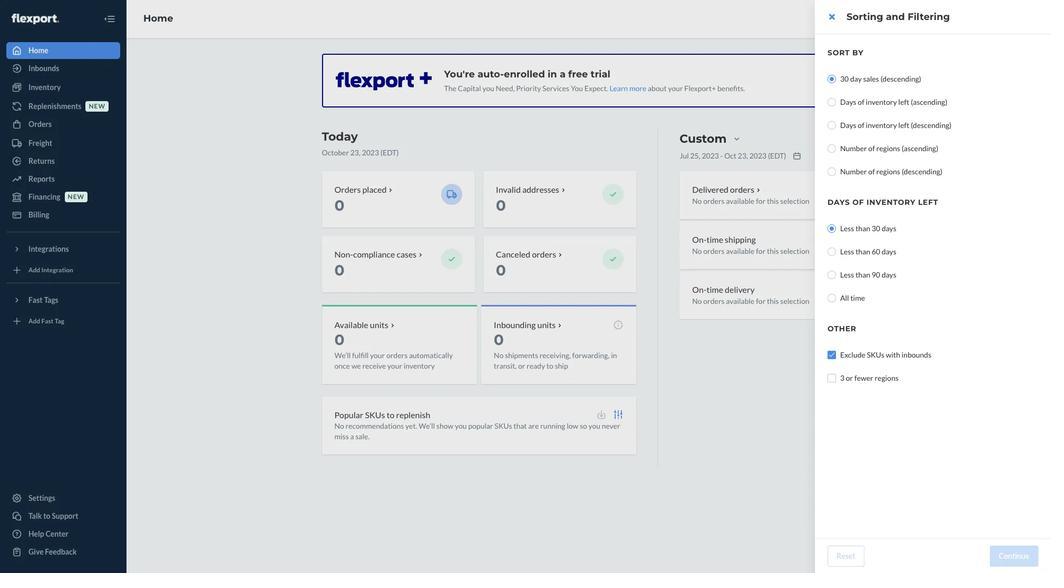 Task type: vqa. For each thing, say whether or not it's contained in the screenshot.
Than related to 90
yes



Task type: locate. For each thing, give the bounding box(es) containing it.
(ascending) down days of inventory left (descending)
[[902, 144, 939, 153]]

than left 90
[[856, 271, 871, 280]]

less for less than 90 days
[[841, 271, 855, 280]]

fewer
[[855, 374, 874, 383]]

inventory for days of inventory left (descending)
[[866, 121, 898, 130]]

of
[[858, 98, 865, 107], [858, 121, 865, 130], [869, 144, 876, 153], [869, 167, 876, 176], [853, 198, 865, 207]]

than for 60
[[856, 247, 871, 256]]

None checkbox
[[828, 375, 837, 383]]

1 number from the top
[[841, 144, 868, 153]]

0 vertical spatial regions
[[877, 144, 901, 153]]

2 vertical spatial than
[[856, 271, 871, 280]]

2 vertical spatial left
[[919, 198, 939, 207]]

None radio
[[828, 98, 837, 107], [828, 121, 837, 130], [828, 225, 837, 233], [828, 248, 837, 256], [828, 271, 837, 280], [828, 98, 837, 107], [828, 121, 837, 130], [828, 225, 837, 233], [828, 248, 837, 256], [828, 271, 837, 280]]

2 than from the top
[[856, 247, 871, 256]]

filtering
[[908, 11, 951, 23]]

1 vertical spatial than
[[856, 247, 871, 256]]

left for days of inventory left
[[919, 198, 939, 207]]

2 vertical spatial inventory
[[867, 198, 916, 207]]

with
[[887, 351, 901, 360]]

regions right fewer
[[875, 374, 899, 383]]

less than 60 days
[[841, 247, 897, 256]]

0 vertical spatial inventory
[[866, 98, 898, 107]]

time
[[851, 294, 866, 303]]

1 days from the top
[[841, 98, 857, 107]]

0 vertical spatial left
[[899, 98, 910, 107]]

regions for (descending)
[[877, 167, 901, 176]]

regions down number of regions (ascending)
[[877, 167, 901, 176]]

all
[[841, 294, 850, 303]]

None checkbox
[[828, 351, 837, 360]]

less up less than 60 days
[[841, 224, 855, 233]]

2 vertical spatial (descending)
[[902, 167, 943, 176]]

(descending) down days of inventory left (ascending)
[[912, 121, 952, 130]]

inventory for days of inventory left
[[867, 198, 916, 207]]

days right 60
[[882, 247, 897, 256]]

1 vertical spatial 30
[[872, 224, 881, 233]]

days of inventory left (descending)
[[841, 121, 952, 130]]

than for 30
[[856, 224, 871, 233]]

continue button
[[991, 547, 1039, 568]]

number
[[841, 144, 868, 153], [841, 167, 868, 176]]

number up number of regions (descending)
[[841, 144, 868, 153]]

0 horizontal spatial 30
[[841, 74, 849, 83]]

3 than from the top
[[856, 271, 871, 280]]

(ascending) up days of inventory left (descending)
[[912, 98, 948, 107]]

left down number of regions (descending)
[[919, 198, 939, 207]]

(descending)
[[881, 74, 922, 83], [912, 121, 952, 130], [902, 167, 943, 176]]

of up less than 30 days on the right of the page
[[853, 198, 865, 207]]

than left 60
[[856, 247, 871, 256]]

0 vertical spatial number
[[841, 144, 868, 153]]

1 than from the top
[[856, 224, 871, 233]]

left for days of inventory left (ascending)
[[899, 98, 910, 107]]

0 vertical spatial days
[[841, 98, 857, 107]]

of for days of inventory left (ascending)
[[858, 98, 865, 107]]

(descending) down number of regions (ascending)
[[902, 167, 943, 176]]

(ascending)
[[912, 98, 948, 107], [902, 144, 939, 153]]

0 vertical spatial than
[[856, 224, 871, 233]]

1 vertical spatial number
[[841, 167, 868, 176]]

number for number of regions (ascending)
[[841, 144, 868, 153]]

days right 90
[[882, 271, 897, 280]]

left down days of inventory left (ascending)
[[899, 121, 910, 130]]

of for days of inventory left (descending)
[[858, 121, 865, 130]]

left for days of inventory left (descending)
[[899, 121, 910, 130]]

regions
[[877, 144, 901, 153], [877, 167, 901, 176], [875, 374, 899, 383]]

less
[[841, 224, 855, 233], [841, 247, 855, 256], [841, 271, 855, 280]]

days
[[841, 98, 857, 107], [841, 121, 857, 130]]

1 less from the top
[[841, 224, 855, 233]]

than up less than 60 days
[[856, 224, 871, 233]]

less for less than 60 days
[[841, 247, 855, 256]]

of up number of regions (ascending)
[[858, 121, 865, 130]]

days of inventory left (ascending)
[[841, 98, 948, 107]]

2 days from the top
[[841, 121, 857, 130]]

(descending) up days of inventory left (ascending)
[[881, 74, 922, 83]]

2 number from the top
[[841, 167, 868, 176]]

days up less than 30 days on the right of the page
[[828, 198, 851, 207]]

left up days of inventory left (descending)
[[899, 98, 910, 107]]

0 vertical spatial less
[[841, 224, 855, 233]]

of down day
[[858, 98, 865, 107]]

days
[[828, 198, 851, 207], [882, 224, 897, 233], [882, 247, 897, 256], [882, 271, 897, 280]]

days down days of inventory left
[[882, 224, 897, 233]]

1 vertical spatial left
[[899, 121, 910, 130]]

0 vertical spatial (descending)
[[881, 74, 922, 83]]

inventory
[[866, 98, 898, 107], [866, 121, 898, 130], [867, 198, 916, 207]]

number up days of inventory left
[[841, 167, 868, 176]]

inventory down number of regions (descending)
[[867, 198, 916, 207]]

days of inventory left
[[828, 198, 939, 207]]

3 or fewer regions
[[841, 374, 899, 383]]

of for number of regions (descending)
[[869, 167, 876, 176]]

other
[[828, 324, 857, 334]]

skus
[[868, 351, 885, 360]]

1 vertical spatial regions
[[877, 167, 901, 176]]

less left 60
[[841, 247, 855, 256]]

0 vertical spatial (ascending)
[[912, 98, 948, 107]]

days for days of inventory left (descending)
[[841, 121, 857, 130]]

3
[[841, 374, 845, 383]]

less than 30 days
[[841, 224, 897, 233]]

3 less from the top
[[841, 271, 855, 280]]

30 left day
[[841, 74, 849, 83]]

days for less than 90 days
[[882, 271, 897, 280]]

less up all
[[841, 271, 855, 280]]

0 vertical spatial 30
[[841, 74, 849, 83]]

1 vertical spatial days
[[841, 121, 857, 130]]

exclude skus with inbounds
[[841, 351, 932, 360]]

30
[[841, 74, 849, 83], [872, 224, 881, 233]]

2 vertical spatial less
[[841, 271, 855, 280]]

2 vertical spatial regions
[[875, 374, 899, 383]]

regions up number of regions (descending)
[[877, 144, 901, 153]]

None radio
[[828, 75, 837, 83], [828, 145, 837, 153], [828, 168, 837, 176], [828, 294, 837, 303], [828, 75, 837, 83], [828, 145, 837, 153], [828, 168, 837, 176], [828, 294, 837, 303]]

day
[[851, 74, 862, 83]]

1 vertical spatial less
[[841, 247, 855, 256]]

inventory down 30 day sales (descending)
[[866, 98, 898, 107]]

of up number of regions (descending)
[[869, 144, 876, 153]]

2 less from the top
[[841, 247, 855, 256]]

left
[[899, 98, 910, 107], [899, 121, 910, 130], [919, 198, 939, 207]]

than
[[856, 224, 871, 233], [856, 247, 871, 256], [856, 271, 871, 280]]

reset button
[[828, 547, 865, 568]]

less than 90 days
[[841, 271, 897, 280]]

30 up 60
[[872, 224, 881, 233]]

inventory up number of regions (ascending)
[[866, 121, 898, 130]]

and
[[887, 11, 906, 23]]

of down number of regions (ascending)
[[869, 167, 876, 176]]

1 vertical spatial inventory
[[866, 121, 898, 130]]



Task type: describe. For each thing, give the bounding box(es) containing it.
number of regions (descending)
[[841, 167, 943, 176]]

of for number of regions (ascending)
[[869, 144, 876, 153]]

sort
[[828, 48, 851, 58]]

1 vertical spatial (ascending)
[[902, 144, 939, 153]]

less for less than 30 days
[[841, 224, 855, 233]]

by
[[853, 48, 864, 58]]

close image
[[830, 13, 835, 21]]

days for less than 60 days
[[882, 247, 897, 256]]

than for 90
[[856, 271, 871, 280]]

days for days of inventory left (ascending)
[[841, 98, 857, 107]]

90
[[872, 271, 881, 280]]

days for less than 30 days
[[882, 224, 897, 233]]

(descending) for 30 day sales (descending)
[[881, 74, 922, 83]]

inbounds
[[902, 351, 932, 360]]

inventory for days of inventory left (ascending)
[[866, 98, 898, 107]]

of for days of inventory left
[[853, 198, 865, 207]]

1 vertical spatial (descending)
[[912, 121, 952, 130]]

sort by
[[828, 48, 864, 58]]

sorting
[[847, 11, 884, 23]]

(descending) for number of regions (descending)
[[902, 167, 943, 176]]

1 horizontal spatial 30
[[872, 224, 881, 233]]

continue
[[1000, 552, 1030, 561]]

number for number of regions (descending)
[[841, 167, 868, 176]]

reset
[[837, 552, 856, 561]]

all time
[[841, 294, 866, 303]]

number of regions (ascending)
[[841, 144, 939, 153]]

sorting and filtering
[[847, 11, 951, 23]]

60
[[872, 247, 881, 256]]

exclude
[[841, 351, 866, 360]]

30 day sales (descending)
[[841, 74, 922, 83]]

sales
[[864, 74, 880, 83]]

regions for (ascending)
[[877, 144, 901, 153]]

or
[[847, 374, 854, 383]]



